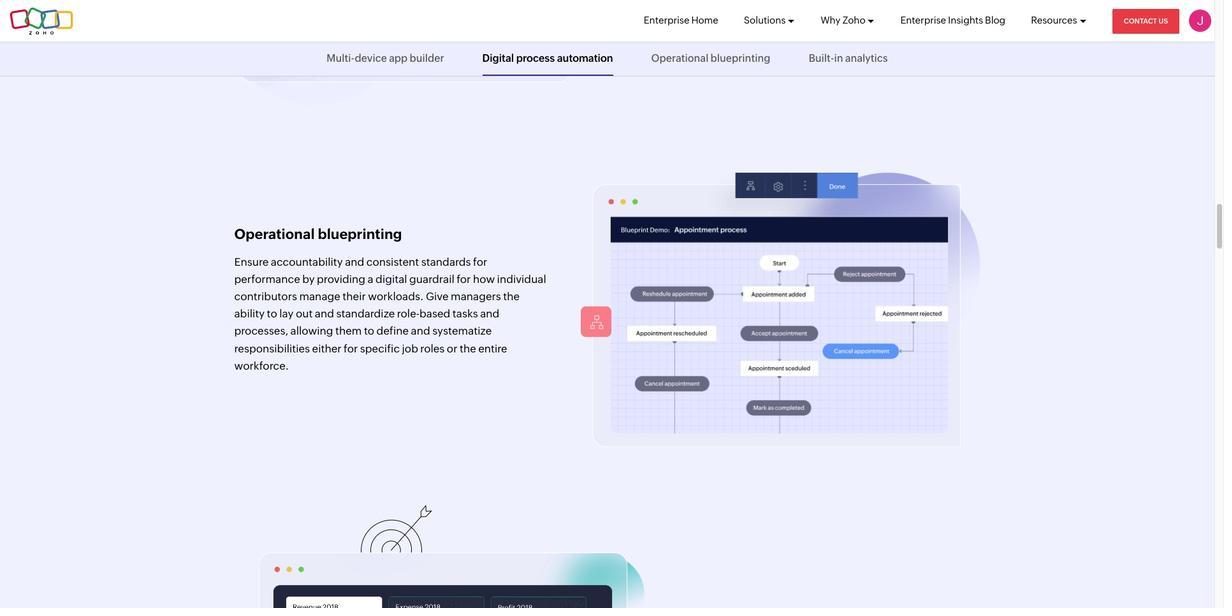 Task type: vqa. For each thing, say whether or not it's contained in the screenshot.
Leverage
no



Task type: describe. For each thing, give the bounding box(es) containing it.
processes,
[[234, 325, 288, 338]]

systematize
[[433, 325, 492, 338]]

by
[[302, 273, 315, 286]]

process
[[516, 52, 555, 64]]

0 horizontal spatial for
[[344, 342, 358, 355]]

enterprise home link
[[644, 0, 719, 41]]

zoho
[[843, 15, 866, 26]]

0 horizontal spatial operational blueprinting
[[234, 226, 402, 242]]

ability
[[234, 308, 265, 320]]

built-in analytics
[[809, 52, 888, 64]]

role-
[[397, 308, 420, 320]]

specific
[[360, 342, 400, 355]]

manage
[[299, 290, 341, 303]]

out
[[296, 308, 313, 320]]

and down manage
[[315, 308, 334, 320]]

standardize
[[336, 308, 395, 320]]

how
[[473, 273, 495, 286]]

zoho enterprise logo image
[[10, 7, 73, 35]]

guardrail
[[410, 273, 455, 286]]

multi-device app builder link
[[327, 41, 444, 76]]

built-in analytics link
[[809, 41, 888, 76]]

or
[[447, 342, 458, 355]]

0 horizontal spatial blueprinting
[[318, 226, 402, 242]]

resources
[[1031, 15, 1078, 26]]

and up job
[[411, 325, 430, 338]]

job
[[402, 342, 418, 355]]

1 vertical spatial operational
[[234, 226, 315, 242]]

1 vertical spatial to
[[364, 325, 375, 338]]

standards
[[421, 256, 471, 268]]

analytics
[[846, 52, 888, 64]]

contact
[[1124, 17, 1158, 25]]

enterprise home
[[644, 15, 719, 26]]

builder
[[410, 52, 444, 64]]

them
[[335, 325, 362, 338]]

contributors
[[234, 290, 297, 303]]

insights
[[948, 15, 984, 26]]

tasks
[[453, 308, 478, 320]]

1 vertical spatial for
[[457, 273, 471, 286]]

digital process automation
[[483, 52, 613, 64]]

and up providing
[[345, 256, 364, 268]]

solutions
[[744, 15, 786, 26]]

why zoho
[[821, 15, 866, 26]]

allowing
[[291, 325, 333, 338]]

performance
[[234, 273, 300, 286]]



Task type: locate. For each thing, give the bounding box(es) containing it.
1 vertical spatial blueprinting
[[318, 226, 402, 242]]

lay
[[280, 308, 294, 320]]

define
[[377, 325, 409, 338]]

enterprise for enterprise insights blog
[[901, 15, 947, 26]]

contact us
[[1124, 17, 1168, 25]]

managers
[[451, 290, 501, 303]]

0 vertical spatial to
[[267, 308, 277, 320]]

to
[[267, 308, 277, 320], [364, 325, 375, 338]]

0 vertical spatial operational blueprinting
[[652, 52, 771, 64]]

the
[[503, 290, 520, 303], [460, 342, 476, 355]]

digital process automation link
[[483, 41, 613, 76]]

enterprise left insights
[[901, 15, 947, 26]]

blueprinting down solutions
[[711, 52, 771, 64]]

0 vertical spatial operational
[[652, 52, 709, 64]]

the right or
[[460, 342, 476, 355]]

ensure
[[234, 256, 269, 268]]

individual
[[497, 273, 546, 286]]

enterprise left home
[[644, 15, 690, 26]]

operational blueprinting link
[[652, 41, 771, 76]]

workforce.
[[234, 360, 289, 372]]

enterprise
[[644, 15, 690, 26], [901, 15, 947, 26]]

operational
[[652, 52, 709, 64], [234, 226, 315, 242]]

contact us link
[[1113, 9, 1180, 34]]

automation
[[557, 52, 613, 64]]

blueprinting up consistent
[[318, 226, 402, 242]]

blueprinting
[[711, 52, 771, 64], [318, 226, 402, 242]]

2 vertical spatial for
[[344, 342, 358, 355]]

1 horizontal spatial to
[[364, 325, 375, 338]]

and
[[345, 256, 364, 268], [315, 308, 334, 320], [480, 308, 500, 320], [411, 325, 430, 338]]

1 horizontal spatial operational
[[652, 52, 709, 64]]

a
[[368, 273, 374, 286]]

responsibilities
[[234, 342, 310, 355]]

operational up the ensure
[[234, 226, 315, 242]]

digital process automation image
[[225, 0, 577, 105]]

home
[[692, 15, 719, 26]]

enterprise for enterprise home
[[644, 15, 690, 26]]

0 horizontal spatial enterprise
[[644, 15, 690, 26]]

workloads.
[[368, 290, 424, 303]]

1 horizontal spatial for
[[457, 273, 471, 286]]

built-
[[809, 52, 835, 64]]

0 vertical spatial for
[[473, 256, 487, 268]]

in
[[835, 52, 844, 64]]

to left lay
[[267, 308, 277, 320]]

2 enterprise from the left
[[901, 15, 947, 26]]

consistent
[[367, 256, 419, 268]]

james peterson image
[[1190, 10, 1212, 32]]

1 vertical spatial the
[[460, 342, 476, 355]]

either
[[312, 342, 342, 355]]

operational blueprinting up accountability
[[234, 226, 402, 242]]

for up how
[[473, 256, 487, 268]]

for left how
[[457, 273, 471, 286]]

blog
[[985, 15, 1006, 26]]

0 vertical spatial blueprinting
[[711, 52, 771, 64]]

entire
[[478, 342, 507, 355]]

why
[[821, 15, 841, 26]]

for down them
[[344, 342, 358, 355]]

accountability
[[271, 256, 343, 268]]

providing
[[317, 273, 366, 286]]

roles
[[421, 342, 445, 355]]

give
[[426, 290, 449, 303]]

enterprise inside enterprise home link
[[644, 15, 690, 26]]

enterprise inside enterprise insights blog link
[[901, 15, 947, 26]]

app
[[389, 52, 408, 64]]

multi-
[[327, 52, 355, 64]]

multi-device app builder
[[327, 52, 444, 64]]

operational blueprinting image
[[593, 163, 981, 448]]

device
[[355, 52, 387, 64]]

digital
[[376, 273, 407, 286]]

digital
[[483, 52, 514, 64]]

enterprise insights blog link
[[901, 0, 1006, 41]]

1 vertical spatial operational blueprinting
[[234, 226, 402, 242]]

us
[[1159, 17, 1168, 25]]

based
[[420, 308, 450, 320]]

and down the managers
[[480, 308, 500, 320]]

1 horizontal spatial enterprise
[[901, 15, 947, 26]]

operational blueprinting down home
[[652, 52, 771, 64]]

the down individual
[[503, 290, 520, 303]]

operational blueprinting
[[652, 52, 771, 64], [234, 226, 402, 242]]

built-in analytics image
[[234, 505, 645, 608]]

2 horizontal spatial for
[[473, 256, 487, 268]]

1 horizontal spatial operational blueprinting
[[652, 52, 771, 64]]

to down standardize
[[364, 325, 375, 338]]

0 horizontal spatial operational
[[234, 226, 315, 242]]

1 horizontal spatial blueprinting
[[711, 52, 771, 64]]

1 horizontal spatial the
[[503, 290, 520, 303]]

0 horizontal spatial the
[[460, 342, 476, 355]]

operational down enterprise home link
[[652, 52, 709, 64]]

0 vertical spatial the
[[503, 290, 520, 303]]

their
[[343, 290, 366, 303]]

ensure accountability and consistent standards for performance by providing a digital guardrail for how individual contributors manage their workloads. give managers the ability to lay out and standardize role-based tasks and processes, allowing them to define and systematize responsibilities either for specific job roles or the entire workforce.
[[234, 256, 546, 372]]

0 horizontal spatial to
[[267, 308, 277, 320]]

1 enterprise from the left
[[644, 15, 690, 26]]

for
[[473, 256, 487, 268], [457, 273, 471, 286], [344, 342, 358, 355]]

enterprise insights blog
[[901, 15, 1006, 26]]



